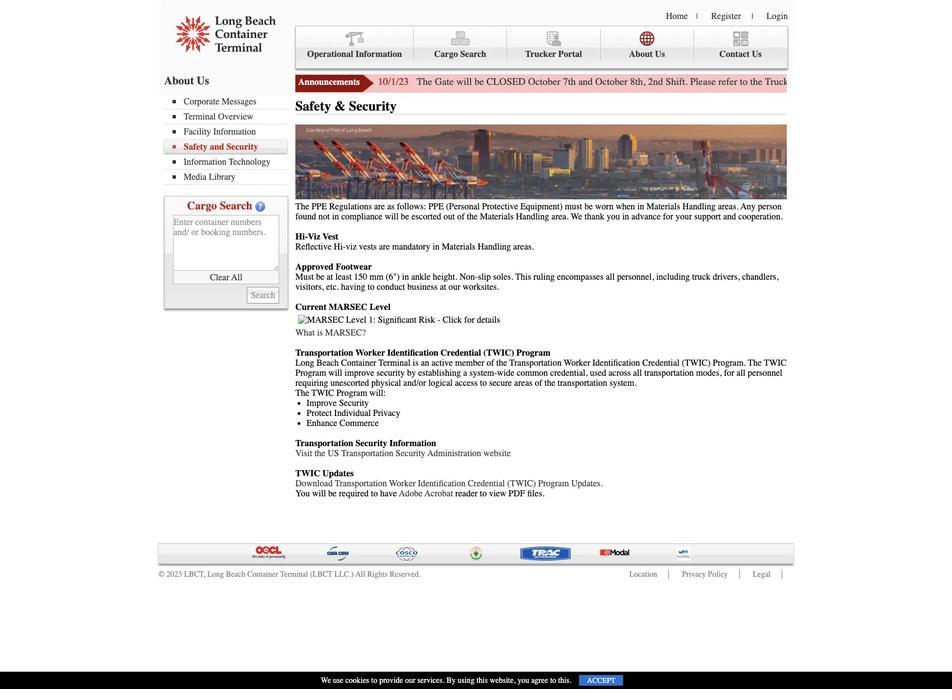 Task type: locate. For each thing, give the bounding box(es) containing it.
areas. inside hi-viz vest reflective hi-viz vests are mandatory in materials handling areas.
[[513, 242, 534, 252]]

for right page
[[881, 75, 893, 88]]

use
[[333, 676, 344, 686]]

advance
[[632, 212, 661, 222]]

2 | from the left
[[752, 12, 754, 21]]

0 horizontal spatial ppe
[[312, 201, 327, 212]]

handling inside hi-viz vest reflective hi-viz vests are mandatory in materials handling areas.
[[478, 242, 511, 252]]

| left "login" link
[[752, 12, 754, 21]]

location
[[630, 570, 658, 579]]

0 horizontal spatial october
[[528, 75, 561, 88]]

2 horizontal spatial us
[[752, 49, 762, 59]]

a
[[463, 368, 467, 378]]

transportation left across
[[558, 378, 608, 388]]

1 horizontal spatial is
[[413, 358, 419, 368]]

legal
[[753, 570, 771, 579]]

our inside approved footwear must be at least 150 mm (6") in ankle height. non-slip soles. this ruling encompasses all personnel, including truck drivers, chandlers, visitors, etc. having to conduct business at our worksites.
[[449, 282, 461, 292]]

web
[[840, 75, 857, 88]]

transportation down us
[[335, 479, 387, 489]]

website,
[[490, 676, 516, 686]]

1 vertical spatial about us
[[164, 74, 209, 87]]

all right clear
[[231, 272, 243, 282]]

program
[[517, 348, 551, 358], [296, 368, 326, 378], [337, 388, 367, 398], [538, 479, 569, 489]]

are inside the ​​​​​the ppe regulations are as follows: ppe (personal protective equipment) must be worn when in materials handling areas. any person found not in compliance will be escorted out of the materials handling area. we thank you in advance for your support and cooperation.
[[374, 201, 385, 212]]

1 | from the left
[[697, 12, 698, 21]]

will right the you
[[312, 489, 326, 499]]

what
[[296, 328, 315, 338]]

in inside approved footwear must be at least 150 mm (6") in ankle height. non-slip soles. this ruling encompasses all personnel, including truck drivers, chandlers, visitors, etc. having to conduct business at our worksites.
[[402, 272, 409, 282]]

will right compliance
[[385, 212, 399, 222]]

at
[[327, 272, 333, 282], [440, 282, 446, 292]]

2 vertical spatial twic
[[296, 469, 320, 479]]

terminal
[[184, 112, 216, 122], [379, 358, 411, 368], [280, 570, 308, 579]]

0 horizontal spatial beach
[[226, 570, 245, 579]]

information
[[356, 49, 402, 59], [213, 127, 256, 137], [184, 157, 227, 167], [390, 438, 436, 448]]

worker down the visit the us transportation security administration website link at the bottom of the page
[[389, 479, 416, 489]]

are
[[374, 201, 385, 212], [379, 242, 390, 252]]

information up 10/1/23
[[356, 49, 402, 59]]

viz
[[308, 232, 321, 242]]

0 vertical spatial we
[[571, 212, 583, 222]]

contact us link
[[694, 29, 788, 61]]

transportation down enhance
[[296, 438, 353, 448]]

terminal down corporate
[[184, 112, 216, 122]]

we right area.
[[571, 212, 583, 222]]

1 vertical spatial safety
[[184, 142, 208, 152]]

person
[[758, 201, 782, 212]]

0 horizontal spatial about
[[164, 74, 194, 87]]

1 horizontal spatial of
[[487, 358, 494, 368]]

logical
[[429, 378, 453, 388]]

terminal inside 'transportation worker identification credential (twic) program long beach container terminal is an active member of the transportation worker identification credential (twic) program. the twic program will improve security by establishing a system-wide common credential, used across all transportation modes, for all personnel requiring unescorted physical and/or logical access to secure areas of the transportation system. the twic program will:'
[[379, 358, 411, 368]]

will inside 'transportation worker identification credential (twic) program long beach container terminal is an active member of the transportation worker identification credential (twic) program. the twic program will improve security by establishing a system-wide common credential, used across all transportation modes, for all personnel requiring unescorted physical and/or logical access to secure areas of the transportation system. the twic program will:'
[[329, 368, 342, 378]]

october left "7th"
[[528, 75, 561, 88]]

0 horizontal spatial we
[[321, 676, 331, 686]]

worker inside twic updates download transportation worker identification credential (twic) program updates. you will be required to have adobe acrobat reader to view pdf files.​
[[389, 479, 416, 489]]

1 horizontal spatial cargo
[[434, 49, 458, 59]]

0 horizontal spatial you
[[518, 676, 530, 686]]

2nd
[[648, 75, 663, 88]]

twic right program.
[[764, 358, 787, 368]]

|
[[697, 12, 698, 21], [752, 12, 754, 21]]

hi- up footwear
[[334, 242, 346, 252]]

areas
[[514, 378, 533, 388]]

1 horizontal spatial safety
[[296, 98, 331, 114]]

1 horizontal spatial about us
[[629, 49, 665, 59]]

0 vertical spatial the
[[417, 75, 433, 88]]

all right llc.)
[[356, 570, 365, 579]]

0 horizontal spatial terminal
[[184, 112, 216, 122]]

0 vertical spatial beach
[[317, 358, 339, 368]]

information technology link
[[173, 157, 287, 167]]

the
[[751, 75, 763, 88], [467, 212, 478, 222], [497, 358, 507, 368], [545, 378, 556, 388], [315, 448, 326, 458]]

0 horizontal spatial us
[[197, 74, 209, 87]]

worker up the 'improve' on the left of the page
[[356, 348, 385, 358]]

improve security protect individual privacy enhance commerce
[[307, 398, 401, 428]]

to left have
[[371, 489, 378, 499]]

the inside transportation security information visit the us transportation security administration website
[[315, 448, 326, 458]]

us inside "link"
[[655, 49, 665, 59]]

vests
[[359, 242, 377, 252]]

1 vertical spatial terminal
[[379, 358, 411, 368]]

materials down out
[[442, 242, 476, 252]]

0 horizontal spatial materials
[[442, 242, 476, 252]]

1 vertical spatial menu bar
[[164, 96, 293, 185]]

and left any
[[724, 212, 737, 222]]

1 horizontal spatial hi-
[[334, 242, 346, 252]]

be inside twic updates download transportation worker identification credential (twic) program updates. you will be required to have adobe acrobat reader to view pdf files.​
[[328, 489, 337, 499]]

in right not in the top of the page
[[332, 212, 339, 222]]

0 horizontal spatial |
[[697, 12, 698, 21]]

safety left &
[[296, 98, 331, 114]]

0 horizontal spatial hi-
[[296, 232, 308, 242]]

0 horizontal spatial all
[[606, 272, 615, 282]]

credential down website
[[468, 479, 505, 489]]

truck
[[765, 75, 789, 88]]

all left personnel,
[[606, 272, 615, 282]]

accept
[[587, 677, 616, 685]]

us
[[655, 49, 665, 59], [752, 49, 762, 59], [197, 74, 209, 87]]

2 gate from the left
[[791, 75, 810, 88]]

physical
[[371, 378, 401, 388]]

hi- down found
[[296, 232, 308, 242]]

1 horizontal spatial privacy
[[682, 570, 706, 579]]

to right 150
[[368, 282, 375, 292]]

safety inside corporate messages terminal overview facility information safety and security information technology media library
[[184, 142, 208, 152]]

materials inside hi-viz vest reflective hi-viz vests are mandatory in materials handling areas.
[[442, 242, 476, 252]]

10/1/23 the gate will be closed october 7th and october 8th, 2nd shift. please refer to the truck gate hours web page for further gate de
[[378, 75, 953, 88]]

beach inside 'transportation worker identification credential (twic) program long beach container terminal is an active member of the transportation worker identification credential (twic) program. the twic program will improve security by establishing a system-wide common credential, used across all transportation modes, for all personnel requiring unescorted physical and/or logical access to secure areas of the transportation system. the twic program will:'
[[317, 358, 339, 368]]

equipment)
[[521, 201, 563, 212]]

2 vertical spatial of
[[535, 378, 543, 388]]

ppe right follows:
[[429, 201, 444, 212]]

to right the cookies
[[371, 676, 378, 686]]

at left least
[[327, 272, 333, 282]]

1 horizontal spatial ppe
[[429, 201, 444, 212]]

for left your
[[663, 212, 674, 222]]

gate down cargo search link
[[435, 75, 454, 88]]

technology
[[229, 157, 271, 167]]

register
[[712, 11, 741, 21]]

handling left area.
[[516, 212, 549, 222]]

0 vertical spatial of
[[457, 212, 465, 222]]

0 vertical spatial search
[[460, 49, 487, 59]]

0 vertical spatial for
[[881, 75, 893, 88]]

1 horizontal spatial for
[[724, 368, 735, 378]]

improve
[[307, 398, 337, 408]]

ppe right ​​​​​the
[[312, 201, 327, 212]]

twic up protect
[[312, 388, 334, 398]]

credential
[[441, 348, 481, 358], [643, 358, 680, 368], [468, 479, 505, 489]]

program up individual
[[337, 388, 367, 398]]

not
[[319, 212, 330, 222]]

personnel,
[[617, 272, 654, 282]]

october left 8th,
[[596, 75, 628, 88]]

will left the 'improve' on the left of the page
[[329, 368, 342, 378]]

our right provide
[[405, 676, 416, 686]]

privacy left the policy
[[682, 570, 706, 579]]

0 horizontal spatial and
[[210, 142, 224, 152]]

transportation down "commerce" at the left of page
[[341, 448, 394, 458]]

about up corporate
[[164, 74, 194, 87]]

we left use on the left
[[321, 676, 331, 686]]

any
[[741, 201, 756, 212]]

1 vertical spatial are
[[379, 242, 390, 252]]

long right lbct,
[[207, 570, 224, 579]]

to left the secure
[[480, 378, 487, 388]]

transportation up areas
[[510, 358, 562, 368]]

0 horizontal spatial gate
[[435, 75, 454, 88]]

program inside twic updates download transportation worker identification credential (twic) program updates. you will be required to have adobe acrobat reader to view pdf files.​
[[538, 479, 569, 489]]

1 vertical spatial beach
[[226, 570, 245, 579]]

footwear
[[336, 262, 372, 272]]

and right "7th"
[[579, 75, 593, 88]]

| right home
[[697, 12, 698, 21]]

0 horizontal spatial our
[[405, 676, 416, 686]]

information inside transportation security information visit the us transportation security administration website
[[390, 438, 436, 448]]

materials right when
[[647, 201, 681, 212]]

refer
[[719, 75, 738, 88]]

0 horizontal spatial the
[[296, 388, 309, 398]]

0 horizontal spatial about us
[[164, 74, 209, 87]]

0 vertical spatial long
[[296, 358, 314, 368]]

all right across
[[633, 368, 642, 378]]

improve
[[345, 368, 374, 378]]

further
[[895, 75, 922, 88]]

privacy inside the improve security protect individual privacy enhance commerce
[[373, 408, 401, 418]]

0 vertical spatial cargo
[[434, 49, 458, 59]]

​​​​​the ppe regulations are as follows: ppe (personal protective equipment) must be worn when in materials handling areas. any person found not in compliance will be escorted out of the materials handling area. we thank you in advance for your support and cooperation.
[[296, 201, 783, 222]]

all left personnel
[[737, 368, 746, 378]]

hi-viz vest reflective hi-viz vests are mandatory in materials handling areas.
[[296, 232, 534, 252]]

in inside hi-viz vest reflective hi-viz vests are mandatory in materials handling areas.
[[433, 242, 440, 252]]

chandlers,
[[742, 272, 779, 282]]

twic down visit
[[296, 469, 320, 479]]

transportation left 'modes,'
[[645, 368, 694, 378]]

1 vertical spatial for
[[663, 212, 674, 222]]

viz
[[346, 242, 357, 252]]

1 vertical spatial we
[[321, 676, 331, 686]]

to
[[740, 75, 748, 88], [368, 282, 375, 292], [480, 378, 487, 388], [371, 489, 378, 499], [480, 489, 487, 499], [371, 676, 378, 686], [550, 676, 556, 686]]

0 vertical spatial our
[[449, 282, 461, 292]]

(twic) right view
[[507, 479, 536, 489]]

2 horizontal spatial all
[[737, 368, 746, 378]]

this
[[516, 272, 531, 282]]

policy
[[708, 570, 728, 579]]

7th
[[563, 75, 576, 88]]

is right what
[[317, 328, 323, 338]]

1 horizontal spatial container
[[341, 358, 376, 368]]

please
[[691, 75, 716, 88]]

login
[[767, 11, 788, 21]]

marsec level 1: significant risk - click for details image
[[298, 315, 500, 325]]

about us up corporate
[[164, 74, 209, 87]]

long up requiring
[[296, 358, 314, 368]]

of right areas
[[535, 378, 543, 388]]

2 october from the left
[[596, 75, 628, 88]]

beach up requiring
[[317, 358, 339, 368]]

hi-
[[296, 232, 308, 242], [334, 242, 346, 252]]

legal link
[[753, 570, 771, 579]]

the right out
[[467, 212, 478, 222]]

1 vertical spatial is
[[413, 358, 419, 368]]

worker
[[356, 348, 385, 358], [564, 358, 591, 368], [389, 479, 416, 489]]

0 horizontal spatial menu bar
[[164, 96, 293, 185]]

us up 2nd
[[655, 49, 665, 59]]

0 horizontal spatial privacy
[[373, 408, 401, 418]]

is
[[317, 328, 323, 338], [413, 358, 419, 368]]

0 horizontal spatial of
[[457, 212, 465, 222]]

location link
[[630, 570, 658, 579]]

the right program.
[[748, 358, 762, 368]]

1 horizontal spatial you
[[607, 212, 620, 222]]

1 october from the left
[[528, 75, 561, 88]]

us right the contact
[[752, 49, 762, 59]]

cargo inside menu bar
[[434, 49, 458, 59]]

october
[[528, 75, 561, 88], [596, 75, 628, 88]]

an
[[421, 358, 430, 368]]

information up adobe
[[390, 438, 436, 448]]

areas. up this
[[513, 242, 534, 252]]

the up protect
[[296, 388, 309, 398]]

page
[[859, 75, 878, 88]]

you
[[607, 212, 620, 222], [518, 676, 530, 686]]

1 vertical spatial all
[[356, 570, 365, 579]]

1 horizontal spatial and
[[579, 75, 593, 88]]

security up technology
[[227, 142, 258, 152]]

transportation down what is marsec? "link"
[[296, 348, 353, 358]]

Enter container numbers and/ or booking numbers.  text field
[[173, 215, 279, 271]]

trucker
[[525, 49, 556, 59]]

0 horizontal spatial is
[[317, 328, 323, 338]]

1 vertical spatial search
[[220, 199, 252, 212]]

us up corporate
[[197, 74, 209, 87]]

2 vertical spatial and
[[724, 212, 737, 222]]

1 horizontal spatial cargo search
[[434, 49, 487, 59]]

privacy
[[373, 408, 401, 418], [682, 570, 706, 579]]

to right "refer" at top right
[[740, 75, 748, 88]]

1 horizontal spatial the
[[417, 75, 433, 88]]

in left advance
[[623, 212, 630, 222]]

credential right across
[[643, 358, 680, 368]]

mandatory
[[392, 242, 431, 252]]

2 horizontal spatial for
[[881, 75, 893, 88]]

are right "vests"
[[379, 242, 390, 252]]

download
[[296, 479, 333, 489]]

1 horizontal spatial search
[[460, 49, 487, 59]]

None submit
[[247, 287, 279, 304]]

what is marsec? link
[[296, 328, 366, 338]]

about us up 2nd
[[629, 49, 665, 59]]

handling left any
[[683, 201, 716, 212]]

our left worksites.
[[449, 282, 461, 292]]

0 horizontal spatial for
[[663, 212, 674, 222]]

lbct,
[[184, 570, 206, 579]]

1 horizontal spatial long
[[296, 358, 314, 368]]

0 horizontal spatial areas.
[[513, 242, 534, 252]]

and inside the ​​​​​the ppe regulations are as follows: ppe (personal protective equipment) must be worn when in materials handling areas. any person found not in compliance will be escorted out of the materials handling area. we thank you in advance for your support and cooperation.
[[724, 212, 737, 222]]

1 horizontal spatial menu bar
[[296, 26, 788, 69]]

2 horizontal spatial terminal
[[379, 358, 411, 368]]

of right out
[[457, 212, 465, 222]]

areas. inside the ​​​​​the ppe regulations are as follows: ppe (personal protective equipment) must be worn when in materials handling areas. any person found not in compliance will be escorted out of the materials handling area. we thank you in advance for your support and cooperation.
[[718, 201, 739, 212]]

we
[[571, 212, 583, 222], [321, 676, 331, 686]]

1 vertical spatial cargo
[[187, 199, 217, 212]]

0 vertical spatial and
[[579, 75, 593, 88]]

0 horizontal spatial cargo
[[187, 199, 217, 212]]

gate
[[925, 75, 942, 88]]

be inside approved footwear must be at least 150 mm (6") in ankle height. non-slip soles. this ruling encompasses all personnel, including truck drivers, chandlers, visitors, etc. having to conduct business at our worksites.
[[316, 272, 325, 282]]

for right 'modes,'
[[724, 368, 735, 378]]

facility
[[184, 127, 211, 137]]

information up media
[[184, 157, 227, 167]]

gate right truck
[[791, 75, 810, 88]]

to left view
[[480, 489, 487, 499]]

privacy down will:
[[373, 408, 401, 418]]

visitors,
[[296, 282, 324, 292]]

and/or
[[404, 378, 426, 388]]

0 vertical spatial about us
[[629, 49, 665, 59]]

1 vertical spatial container
[[247, 570, 278, 579]]

0 vertical spatial areas.
[[718, 201, 739, 212]]

about
[[629, 49, 653, 59], [164, 74, 194, 87]]

all inside button
[[231, 272, 243, 282]]

home
[[666, 11, 688, 21]]

handling up "soles."
[[478, 242, 511, 252]]

security
[[349, 98, 397, 114], [227, 142, 258, 152], [339, 398, 369, 408], [356, 438, 387, 448], [396, 448, 426, 458]]

you right thank
[[607, 212, 620, 222]]

long inside 'transportation worker identification credential (twic) program long beach container terminal is an active member of the transportation worker identification credential (twic) program. the twic program will improve security by establishing a system-wide common credential, used across all transportation modes, for all personnel requiring unescorted physical and/or logical access to secure areas of the transportation system. the twic program will:'
[[296, 358, 314, 368]]

1 horizontal spatial all
[[356, 570, 365, 579]]

this
[[477, 676, 488, 686]]

all
[[606, 272, 615, 282], [633, 368, 642, 378], [737, 368, 746, 378]]

0 vertical spatial menu bar
[[296, 26, 788, 69]]

container
[[341, 358, 376, 368], [247, 570, 278, 579]]

identification inside twic updates download transportation worker identification credential (twic) program updates. you will be required to have adobe acrobat reader to view pdf files.​
[[418, 479, 466, 489]]

security down 10/1/23
[[349, 98, 397, 114]]

terminal up physical
[[379, 358, 411, 368]]

1 horizontal spatial areas.
[[718, 201, 739, 212]]

system.
[[610, 378, 637, 388]]

you left agree
[[518, 676, 530, 686]]

identification
[[387, 348, 439, 358], [593, 358, 640, 368], [418, 479, 466, 489]]

requiring
[[296, 378, 328, 388]]

1 horizontal spatial we
[[571, 212, 583, 222]]

1 horizontal spatial worker
[[389, 479, 416, 489]]

1 vertical spatial areas.
[[513, 242, 534, 252]]

soles.
[[493, 272, 513, 282]]

0 vertical spatial are
[[374, 201, 385, 212]]

in right mandatory on the top of the page
[[433, 242, 440, 252]]

handling
[[683, 201, 716, 212], [516, 212, 549, 222], [478, 242, 511, 252]]

announcements
[[298, 77, 360, 87]]

menu bar
[[296, 26, 788, 69], [164, 96, 293, 185]]

cargo
[[434, 49, 458, 59], [187, 199, 217, 212]]

0 vertical spatial cargo search
[[434, 49, 487, 59]]

program left updates.
[[538, 479, 569, 489]]

of left wide
[[487, 358, 494, 368]]

about inside "link"
[[629, 49, 653, 59]]

1 vertical spatial long
[[207, 570, 224, 579]]

0 vertical spatial terminal
[[184, 112, 216, 122]]

security down unescorted
[[339, 398, 369, 408]]

2 horizontal spatial and
[[724, 212, 737, 222]]

adobe acrobat link
[[399, 489, 453, 499]]

is left an
[[413, 358, 419, 368]]

all
[[231, 272, 243, 282], [356, 570, 365, 579]]

information inside the operational information link
[[356, 49, 402, 59]]

member
[[455, 358, 485, 368]]



Task type: vqa. For each thing, say whether or not it's contained in the screenshot.
the right List
no



Task type: describe. For each thing, give the bounding box(es) containing it.
0 horizontal spatial container
[[247, 570, 278, 579]]

portal
[[559, 49, 582, 59]]

are inside hi-viz vest reflective hi-viz vests are mandatory in materials handling areas.
[[379, 242, 390, 252]]

the right areas
[[545, 378, 556, 388]]

encompasses
[[557, 272, 604, 282]]

escorted
[[412, 212, 442, 222]]

1 vertical spatial about
[[164, 74, 194, 87]]

1 horizontal spatial all
[[633, 368, 642, 378]]

us for contact us link
[[752, 49, 762, 59]]

using
[[458, 676, 475, 686]]

required
[[339, 489, 369, 499]]

by
[[447, 676, 456, 686]]

security down "commerce" at the left of page
[[356, 438, 387, 448]]

provide
[[379, 676, 403, 686]]

messages
[[222, 97, 257, 107]]

2 horizontal spatial worker
[[564, 358, 591, 368]]

2 ppe from the left
[[429, 201, 444, 212]]

slip
[[478, 272, 491, 282]]

1 horizontal spatial handling
[[516, 212, 549, 222]]

we inside the ​​​​​the ppe regulations are as follows: ppe (personal protective equipment) must be worn when in materials handling areas. any person found not in compliance will be escorted out of the materials handling area. we thank you in advance for your support and cooperation.
[[571, 212, 583, 222]]

adobe
[[399, 489, 423, 499]]

overview
[[218, 112, 253, 122]]

approved
[[296, 262, 334, 272]]

business
[[408, 282, 438, 292]]

thank
[[585, 212, 605, 222]]

clear
[[210, 272, 229, 282]]

for inside 'transportation worker identification credential (twic) program long beach container terminal is an active member of the transportation worker identification credential (twic) program. the twic program will improve security by establishing a system-wide common credential, used across all transportation modes, for all personnel requiring unescorted physical and/or logical access to secure areas of the transportation system. the twic program will:'
[[724, 368, 735, 378]]

program up improve
[[296, 368, 326, 378]]

credential,
[[551, 368, 588, 378]]

search inside cargo search link
[[460, 49, 487, 59]]

modes,
[[696, 368, 722, 378]]

and inside corporate messages terminal overview facility information safety and security information technology media library
[[210, 142, 224, 152]]

marsec?
[[325, 328, 366, 338]]

area.
[[552, 212, 569, 222]]

about us inside about us "link"
[[629, 49, 665, 59]]

program up common
[[517, 348, 551, 358]]

0 horizontal spatial search
[[220, 199, 252, 212]]

menu bar containing corporate messages
[[164, 96, 293, 185]]

clear all button
[[173, 271, 279, 284]]

container inside 'transportation worker identification credential (twic) program long beach container terminal is an active member of the transportation worker identification credential (twic) program. the twic program will improve security by establishing a system-wide common credential, used across all transportation modes, for all personnel requiring unescorted physical and/or logical access to secure areas of the transportation system. the twic program will:'
[[341, 358, 376, 368]]

1 horizontal spatial transportation
[[645, 368, 694, 378]]

to inside 'transportation worker identification credential (twic) program long beach container terminal is an active member of the transportation worker identification credential (twic) program. the twic program will improve security by establishing a system-wide common credential, used across all transportation modes, for all personnel requiring unescorted physical and/or logical access to secure areas of the transportation system. the twic program will:'
[[480, 378, 487, 388]]

the inside the ​​​​​the ppe regulations are as follows: ppe (personal protective equipment) must be worn when in materials handling areas. any person found not in compliance will be escorted out of the materials handling area. we thank you in advance for your support and cooperation.
[[467, 212, 478, 222]]

have
[[380, 489, 397, 499]]

(personal
[[446, 201, 480, 212]]

cargo search link
[[414, 29, 507, 61]]

1 gate from the left
[[435, 75, 454, 88]]

2023
[[167, 570, 182, 579]]

active
[[432, 358, 453, 368]]

unescorted
[[331, 378, 369, 388]]

twic updates download transportation worker identification credential (twic) program updates. you will be required to have adobe acrobat reader to view pdf files.​
[[296, 469, 603, 499]]

regulations
[[329, 201, 372, 212]]

1 ppe from the left
[[312, 201, 327, 212]]

reflective
[[296, 242, 332, 252]]

(twic) inside twic updates download transportation worker identification credential (twic) program updates. you will be required to have adobe acrobat reader to view pdf files.​
[[507, 479, 536, 489]]

0 horizontal spatial worker
[[356, 348, 385, 358]]

twic inside twic updates download transportation worker identification credential (twic) program updates. you will be required to have adobe acrobat reader to view pdf files.​
[[296, 469, 320, 479]]

1 horizontal spatial materials
[[480, 212, 514, 222]]

program.
[[713, 358, 746, 368]]

media
[[184, 172, 207, 182]]

etc.
[[326, 282, 339, 292]]

security inside the improve security protect individual privacy enhance commerce
[[339, 398, 369, 408]]

will inside twic updates download transportation worker identification credential (twic) program updates. you will be required to have adobe acrobat reader to view pdf files.​
[[312, 489, 326, 499]]

terminal overview link
[[173, 112, 287, 122]]

to inside approved footwear must be at least 150 mm (6") in ankle height. non-slip soles. this ruling encompasses all personnel, including truck drivers, chandlers, visitors, etc. having to conduct business at our worksites.
[[368, 282, 375, 292]]

contact us
[[720, 49, 762, 59]]

cargo search inside menu bar
[[434, 49, 487, 59]]

we use cookies to provide our services. by using this website, you agree to this.
[[321, 676, 572, 686]]

2 horizontal spatial the
[[748, 358, 762, 368]]

1 vertical spatial of
[[487, 358, 494, 368]]

as
[[387, 201, 395, 212]]

(twic) up wide
[[484, 348, 514, 358]]

view
[[489, 489, 507, 499]]

2 horizontal spatial materials
[[647, 201, 681, 212]]

information down the overview
[[213, 127, 256, 137]]

2 horizontal spatial handling
[[683, 201, 716, 212]]

having
[[341, 282, 366, 292]]

facility information link
[[173, 127, 287, 137]]

1 vertical spatial you
[[518, 676, 530, 686]]

security inside corporate messages terminal overview facility information safety and security information technology media library
[[227, 142, 258, 152]]

1 vertical spatial our
[[405, 676, 416, 686]]

0 vertical spatial twic
[[764, 358, 787, 368]]

height.
[[433, 272, 458, 282]]

rights
[[367, 570, 388, 579]]

register link
[[712, 11, 741, 21]]

us for about us "link"
[[655, 49, 665, 59]]

is inside 'transportation worker identification credential (twic) program long beach container terminal is an active member of the transportation worker identification credential (twic) program. the twic program will improve security by establishing a system-wide common credential, used across all transportation modes, for all personnel requiring unescorted physical and/or logical access to secure areas of the transportation system. the twic program will:'
[[413, 358, 419, 368]]

for inside the ​​​​​the ppe regulations are as follows: ppe (personal protective equipment) must be worn when in materials handling areas. any person found not in compliance will be escorted out of the materials handling area. we thank you in advance for your support and cooperation.
[[663, 212, 674, 222]]

visit
[[296, 448, 312, 458]]

current marsec level
[[296, 302, 391, 312]]

to left this.
[[550, 676, 556, 686]]

will down cargo search link
[[457, 75, 472, 88]]

updates.
[[571, 479, 603, 489]]

credential up a
[[441, 348, 481, 358]]

agree
[[532, 676, 548, 686]]

0 horizontal spatial cargo search
[[187, 199, 252, 212]]

non-
[[460, 272, 478, 282]]

login link
[[767, 11, 788, 21]]

website
[[484, 448, 511, 458]]

de
[[944, 75, 953, 88]]

mm
[[370, 272, 384, 282]]

© 2023 lbct, long beach container terminal (lbct llc.) all rights reserved.
[[159, 570, 421, 579]]

including
[[657, 272, 690, 282]]

transportation inside twic updates download transportation worker identification credential (twic) program updates. you will be required to have adobe acrobat reader to view pdf files.​
[[335, 479, 387, 489]]

in right when
[[638, 201, 645, 212]]

terminal inside corporate messages terminal overview facility information safety and security information technology media library
[[184, 112, 216, 122]]

the up the secure
[[497, 358, 507, 368]]

compliance
[[341, 212, 383, 222]]

menu bar containing operational information
[[296, 26, 788, 69]]

150
[[354, 272, 368, 282]]

(lbct
[[310, 570, 333, 579]]

protect
[[307, 408, 332, 418]]

shift.
[[666, 75, 688, 88]]

1 horizontal spatial at
[[440, 282, 446, 292]]

0 vertical spatial is
[[317, 328, 323, 338]]

0 horizontal spatial at
[[327, 272, 333, 282]]

out
[[444, 212, 455, 222]]

1 vertical spatial twic
[[312, 388, 334, 398]]

library
[[209, 172, 236, 182]]

pdf
[[509, 489, 525, 499]]

clear all
[[210, 272, 243, 282]]

10/1/23
[[378, 75, 409, 88]]

safety and security link
[[173, 142, 287, 152]]

you inside the ​​​​​the ppe regulations are as follows: ppe (personal protective equipment) must be worn when in materials handling areas. any person found not in compliance will be escorted out of the materials handling area. we thank you in advance for your support and cooperation.
[[607, 212, 620, 222]]

llc.)
[[335, 570, 354, 579]]

follows:
[[397, 201, 426, 212]]

personnel
[[748, 368, 783, 378]]

the left truck
[[751, 75, 763, 88]]

trucker portal link
[[507, 29, 601, 61]]

least
[[336, 272, 352, 282]]

corporate messages terminal overview facility information safety and security information technology media library
[[184, 97, 271, 182]]

secure
[[489, 378, 512, 388]]

enhance
[[307, 418, 337, 428]]

all inside approved footwear must be at least 150 mm (6") in ankle height. non-slip soles. this ruling encompasses all personnel, including truck drivers, chandlers, visitors, etc. having to conduct business at our worksites.
[[606, 272, 615, 282]]

will inside the ​​​​​the ppe regulations are as follows: ppe (personal protective equipment) must be worn when in materials handling areas. any person found not in compliance will be escorted out of the materials handling area. we thank you in advance for your support and cooperation.
[[385, 212, 399, 222]]

commerce
[[340, 418, 379, 428]]

wide
[[497, 368, 515, 378]]

2 vertical spatial the
[[296, 388, 309, 398]]

credential inside twic updates download transportation worker identification credential (twic) program updates. you will be required to have adobe acrobat reader to view pdf files.​
[[468, 479, 505, 489]]

security up adobe
[[396, 448, 426, 458]]

accept button
[[580, 675, 624, 686]]

0 horizontal spatial transportation
[[558, 378, 608, 388]]

(twic) left program.
[[682, 358, 711, 368]]

files.​
[[528, 489, 545, 499]]

(6")
[[386, 272, 400, 282]]

of inside the ​​​​​the ppe regulations are as follows: ppe (personal protective equipment) must be worn when in materials handling areas. any person found not in compliance will be escorted out of the materials handling area. we thank you in advance for your support and cooperation.
[[457, 212, 465, 222]]

ankle
[[411, 272, 431, 282]]

administration
[[428, 448, 482, 458]]

trucker portal
[[525, 49, 582, 59]]

reserved.
[[390, 570, 421, 579]]

1 horizontal spatial terminal
[[280, 570, 308, 579]]

corporate messages link
[[173, 97, 287, 107]]



